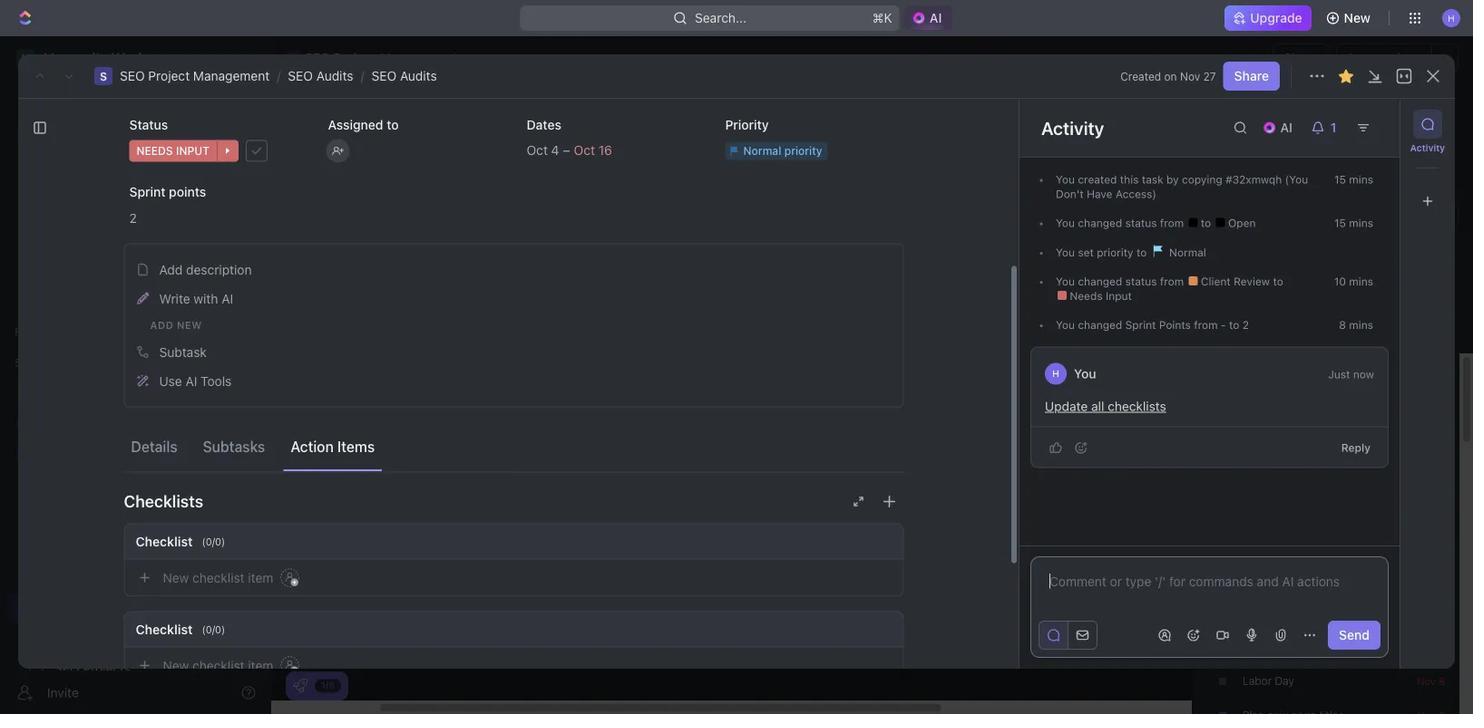 Task type: locate. For each thing, give the bounding box(es) containing it.
needs input
[[137, 145, 209, 158], [1067, 290, 1132, 303]]

have
[[1087, 188, 1113, 201]]

add description button
[[130, 256, 898, 285]]

1 horizontal spatial ai button
[[1255, 113, 1304, 142]]

use ai tools
[[159, 374, 232, 389]]

ai left 1 dropdown button
[[1281, 120, 1293, 135]]

(0/0)
[[202, 537, 225, 548], [202, 625, 225, 636]]

activity inside task sidebar navigation tab list
[[1411, 142, 1445, 153]]

1 checklist from the top
[[136, 535, 193, 550]]

0 horizontal spatial /
[[277, 68, 281, 83]]

1 vertical spatial nov
[[1417, 676, 1436, 688]]

0 vertical spatial 8
[[1339, 319, 1346, 332]]

tasks
[[1428, 330, 1455, 342]]

0 horizontal spatial activity
[[1042, 117, 1104, 138]]

created on nov 27
[[1121, 70, 1216, 83]]

activity
[[1042, 117, 1104, 138], [1411, 142, 1445, 153]]

unscheduled
[[1211, 290, 1284, 303]]

0 horizontal spatial nov
[[1180, 70, 1201, 83]]

1 vertical spatial changed
[[1078, 275, 1123, 288]]

0 vertical spatial share
[[1284, 50, 1319, 65]]

0 vertical spatial new
[[1344, 10, 1371, 25]]

1 status from the top
[[1126, 217, 1157, 230]]

seo project management, , element inside seo project management tree
[[16, 599, 34, 617]]

0 vertical spatial seo project management link
[[120, 68, 270, 83]]

new left meta
[[1266, 606, 1287, 619]]

/
[[277, 68, 281, 83], [361, 68, 364, 83]]

new button
[[1319, 4, 1382, 33]]

1 seo audits link from the left
[[288, 68, 353, 83]]

1 vertical spatial priority
[[1097, 246, 1134, 259]]

overdue
[[1297, 290, 1344, 303]]

hide button
[[1426, 251, 1461, 273]]

1 horizontal spatial seo audits link
[[372, 68, 437, 83]]

1 horizontal spatial nov
[[1417, 676, 1436, 688]]

share
[[1284, 50, 1319, 65], [1234, 68, 1269, 83]]

add description
[[159, 263, 252, 277]]

marketguru
[[1243, 537, 1303, 550]]

changed status from down the set priority to
[[1075, 275, 1187, 288]]

1 vertical spatial sprint
[[1126, 319, 1156, 332]]

this
[[1120, 173, 1139, 186]]

2 status from the top
[[1126, 275, 1157, 288]]

1 vertical spatial ai button
[[1255, 113, 1304, 142]]

priority for normal
[[784, 145, 822, 158]]

access)
[[1116, 188, 1157, 201]]

0 horizontal spatial audits
[[316, 68, 353, 83]]

1 horizontal spatial /
[[361, 68, 364, 83]]

sidebar navigation
[[0, 36, 271, 715]]

1 vertical spatial seo project management link
[[44, 593, 250, 622]]

search...
[[695, 10, 747, 25]]

0 vertical spatial needs
[[137, 145, 173, 158]]

add new
[[150, 320, 202, 332]]

1 vertical spatial by
[[1235, 329, 1248, 342]]

you changed sprint points from - to 2
[[1056, 319, 1249, 332]]

ai button
[[904, 5, 953, 31], [1255, 113, 1304, 142]]

nov
[[1180, 70, 1201, 83], [1417, 676, 1436, 688]]

1 vertical spatial checklist (0/0)
[[136, 623, 225, 638]]

needs inside task sidebar content section
[[1070, 290, 1103, 303]]

h button
[[1437, 4, 1466, 33]]

0 vertical spatial h
[[1448, 13, 1455, 23]]

1 vertical spatial item
[[248, 659, 273, 674]]

automations button
[[1338, 44, 1432, 72]]

1 horizontal spatial share
[[1284, 50, 1319, 65]]

1 horizontal spatial seo project management, , element
[[94, 67, 112, 85]]

0 vertical spatial 2
[[129, 211, 137, 226]]

1 oct from the left
[[527, 143, 548, 158]]

labor day
[[1243, 675, 1294, 688]]

0 horizontal spatial seo project management
[[44, 600, 197, 615]]

seo project management, , element
[[287, 51, 301, 65], [94, 67, 112, 85], [16, 599, 34, 617]]

normal
[[743, 145, 781, 158]]

1 15 from the top
[[1335, 173, 1346, 186]]

status for needs input
[[1126, 275, 1157, 288]]

1 mins from the top
[[1349, 173, 1374, 186]]

0 horizontal spatial oct
[[527, 143, 548, 158]]

needs down set
[[1070, 290, 1103, 303]]

2 vertical spatial changed
[[1078, 319, 1123, 332]]

0 vertical spatial seo project management, , element
[[287, 51, 301, 65]]

checklist (0/0)
[[136, 535, 225, 550], [136, 623, 225, 638]]

normal priority button
[[720, 135, 904, 168]]

tools
[[201, 374, 232, 389]]

priority inside dropdown button
[[784, 145, 822, 158]]

1 vertical spatial seo project management
[[44, 600, 197, 615]]

1 horizontal spatial needs
[[1070, 290, 1103, 303]]

normal priority
[[743, 145, 822, 158]]

1 changed from the top
[[1078, 217, 1123, 230]]

share right 27 at the right
[[1234, 68, 1269, 83]]

1 horizontal spatial oct
[[574, 143, 595, 158]]

0 vertical spatial (0/0)
[[202, 537, 225, 548]]

0 vertical spatial item
[[248, 571, 273, 586]]

add for add new meta descriptions
[[1243, 606, 1263, 619]]

2 15 from the top
[[1335, 217, 1346, 230]]

1 vertical spatial 8
[[1439, 676, 1445, 688]]

needs input inside task sidebar content section
[[1067, 290, 1132, 303]]

priority right set
[[1097, 246, 1134, 259]]

seo project management inside tree
[[44, 600, 197, 615]]

mins down add task button
[[1349, 173, 1374, 186]]

1 vertical spatial status
[[1126, 275, 1157, 288]]

1 horizontal spatial 8
[[1439, 676, 1445, 688]]

set priority to
[[1075, 246, 1150, 259]]

15 right (you
[[1335, 173, 1346, 186]]

sprint
[[129, 185, 166, 200], [1126, 319, 1156, 332]]

status
[[129, 117, 168, 132]]

0 horizontal spatial new
[[177, 320, 202, 332]]

1 horizontal spatial activity
[[1411, 142, 1445, 153]]

0 vertical spatial needs input
[[137, 145, 209, 158]]

0 horizontal spatial ai button
[[904, 5, 953, 31]]

priority for set
[[1097, 246, 1134, 259]]

input inside task sidebar content section
[[1106, 290, 1132, 303]]

subtasks
[[203, 439, 265, 456]]

to left open
[[1201, 217, 1214, 230]]

changed status from for needs input
[[1075, 275, 1187, 288]]

update all checklists
[[1045, 399, 1166, 414]]

you up don't
[[1056, 173, 1075, 186]]

2 vertical spatial new
[[163, 659, 189, 674]]

by inside task sidebar content section
[[1167, 173, 1179, 186]]

new up 'subtask' on the left of the page
[[177, 320, 202, 332]]

0 vertical spatial checklist
[[136, 535, 193, 550]]

by right task
[[1167, 173, 1179, 186]]

to left normal
[[1137, 246, 1147, 259]]

0 vertical spatial new
[[177, 320, 202, 332]]

ai button right ⌘k
[[904, 5, 953, 31]]

1 vertical spatial checklist
[[136, 623, 193, 638]]

0 vertical spatial input
[[176, 145, 209, 158]]

task sidebar content section
[[1015, 99, 1400, 670]]

new checklist item
[[163, 571, 273, 586], [163, 659, 273, 674]]

1 horizontal spatial needs input
[[1067, 290, 1132, 303]]

1 item from the top
[[248, 571, 273, 586]]

add down about on the bottom
[[1243, 606, 1263, 619]]

1 15 mins from the top
[[1335, 173, 1374, 186]]

action
[[291, 439, 334, 456]]

1 changed status from from the top
[[1075, 217, 1187, 230]]

1 vertical spatial from
[[1160, 275, 1184, 288]]

oct
[[527, 143, 548, 158], [574, 143, 595, 158]]

status down the set priority to
[[1126, 275, 1157, 288]]

keyword
[[1243, 641, 1286, 653]]

new
[[1344, 10, 1371, 25], [163, 571, 189, 586], [163, 659, 189, 674]]

needs input down the set priority to
[[1067, 290, 1132, 303]]

1 vertical spatial new checklist item
[[163, 659, 273, 674]]

15 mins down customize
[[1335, 217, 1374, 230]]

15 mins
[[1335, 173, 1374, 186], [1335, 217, 1374, 230]]

0 horizontal spatial seo audits link
[[288, 68, 353, 83]]

ai button left 1
[[1255, 113, 1304, 142]]

0 horizontal spatial seo project management, , element
[[16, 599, 34, 617]]

1 checklist from the top
[[192, 571, 245, 586]]

2 vertical spatial s
[[22, 602, 29, 614]]

add up write
[[159, 263, 183, 277]]

15 mins for created this task by copying
[[1335, 173, 1374, 186]]

0 vertical spatial checklist (0/0)
[[136, 535, 225, 550]]

0 horizontal spatial needs
[[137, 145, 173, 158]]

search button
[[1159, 163, 1230, 189]]

1 vertical spatial needs input
[[1067, 290, 1132, 303]]

ai right the 'with'
[[222, 292, 233, 307]]

0 horizontal spatial 2
[[129, 211, 137, 226]]

2 changed status from from the top
[[1075, 275, 1187, 288]]

set
[[1078, 246, 1094, 259]]

3 changed from the top
[[1078, 319, 1123, 332]]

1 horizontal spatial 2
[[1243, 319, 1249, 332]]

0 horizontal spatial needs input
[[137, 145, 209, 158]]

nov 8
[[1417, 676, 1445, 688]]

h
[[1448, 13, 1455, 23], [1053, 369, 1059, 379]]

1/5
[[321, 681, 335, 691]]

15 mins down 1
[[1335, 173, 1374, 186]]

favorites
[[15, 326, 62, 338]]

2 horizontal spatial s
[[291, 53, 297, 63]]

to right review
[[1273, 275, 1284, 288]]

15
[[1335, 173, 1346, 186], [1335, 217, 1346, 230]]

use
[[159, 374, 182, 389]]

0 vertical spatial by
[[1167, 173, 1179, 186]]

1 horizontal spatial new
[[1266, 606, 1287, 619]]

2 checklist (0/0) from the top
[[136, 623, 225, 638]]

2 changed from the top
[[1078, 275, 1123, 288]]

mins down 10 mins
[[1349, 319, 1374, 332]]

1 vertical spatial needs
[[1070, 290, 1103, 303]]

changed status from down access)
[[1075, 217, 1187, 230]]

1 (0/0) from the top
[[202, 537, 225, 548]]

2 15 mins from the top
[[1335, 217, 1374, 230]]

seo audits link
[[288, 68, 353, 83], [372, 68, 437, 83]]

1 horizontal spatial h
[[1448, 13, 1455, 23]]

mins right the 10
[[1349, 275, 1374, 288]]

needs
[[137, 145, 173, 158], [1070, 290, 1103, 303]]

1 horizontal spatial sprint
[[1126, 319, 1156, 332]]

0 vertical spatial sprint
[[129, 185, 166, 200]]

new
[[177, 320, 202, 332], [1266, 606, 1287, 619]]

15 for changed status from
[[1335, 217, 1346, 230]]

subtasks button
[[196, 431, 272, 464]]

priority right normal
[[784, 145, 822, 158]]

priority inside task sidebar content section
[[1097, 246, 1134, 259]]

client review
[[1198, 275, 1273, 288]]

1 horizontal spatial priority
[[1097, 246, 1134, 259]]

0 horizontal spatial priority
[[784, 145, 822, 158]]

share button
[[1273, 44, 1330, 73], [1224, 62, 1280, 91]]

s inside tree
[[22, 602, 29, 614]]

changed for needs input
[[1078, 275, 1123, 288]]

0 vertical spatial changed status from
[[1075, 217, 1187, 230]]

changed status from for open
[[1075, 217, 1187, 230]]

oct 4 – oct 16
[[527, 143, 612, 158]]

status down access)
[[1126, 217, 1157, 230]]

seo project management
[[315, 108, 615, 138], [44, 600, 197, 615]]

1 vertical spatial 15
[[1335, 217, 1346, 230]]

1 checklist (0/0) from the top
[[136, 535, 225, 550]]

just
[[1329, 368, 1350, 381]]

checklists button
[[124, 481, 904, 524]]

hide
[[1432, 255, 1455, 268]]

0 vertical spatial checklist
[[192, 571, 245, 586]]

1 horizontal spatial seo project management
[[315, 108, 615, 138]]

needs input down status
[[137, 145, 209, 158]]

1 vertical spatial h
[[1053, 369, 1059, 379]]

1 horizontal spatial input
[[1106, 290, 1132, 303]]

1 vertical spatial s
[[100, 70, 107, 83]]

from down normal
[[1160, 275, 1184, 288]]

2 vertical spatial seo project management, , element
[[16, 599, 34, 617]]

0 vertical spatial s
[[291, 53, 297, 63]]

share down upgrade
[[1284, 50, 1319, 65]]

1 vertical spatial input
[[1106, 290, 1132, 303]]

s seo project management
[[291, 50, 458, 65]]

from left -
[[1194, 319, 1218, 332]]

0 vertical spatial priority
[[784, 145, 822, 158]]

0 vertical spatial ai button
[[904, 5, 953, 31]]

2 mins from the top
[[1349, 217, 1374, 230]]

1 vertical spatial new
[[1266, 606, 1287, 619]]

0 vertical spatial new checklist item
[[163, 571, 273, 586]]

audits
[[316, 68, 353, 83], [400, 68, 437, 83]]

1 vertical spatial share
[[1234, 68, 1269, 83]]

1 vertical spatial activity
[[1411, 142, 1445, 153]]

s
[[291, 53, 297, 63], [100, 70, 107, 83], [22, 602, 29, 614]]

2 inside 'dropdown button'
[[129, 211, 137, 226]]

h inside h dropdown button
[[1448, 13, 1455, 23]]

15 for created this task by copying
[[1335, 173, 1346, 186]]

mins down customize
[[1349, 217, 1374, 230]]

16
[[599, 143, 612, 158]]

0 horizontal spatial 8
[[1339, 319, 1346, 332]]

1 vertical spatial new
[[163, 571, 189, 586]]

checklists
[[1108, 399, 1166, 414]]

0 horizontal spatial input
[[176, 145, 209, 158]]

from up normal
[[1160, 217, 1184, 230]]

0 vertical spatial status
[[1126, 217, 1157, 230]]

0 vertical spatial activity
[[1042, 117, 1104, 138]]

review
[[1234, 275, 1270, 288]]

8 inside task sidebar content section
[[1339, 319, 1346, 332]]

2 (0/0) from the top
[[202, 625, 225, 636]]

1 vertical spatial changed status from
[[1075, 275, 1187, 288]]

ai right use in the bottom of the page
[[186, 374, 197, 389]]

2 down sprint points
[[129, 211, 137, 226]]

oct right the –
[[574, 143, 595, 158]]

us
[[1276, 572, 1290, 584]]

1 horizontal spatial s
[[100, 70, 107, 83]]

meta
[[1290, 606, 1315, 619]]

item
[[248, 571, 273, 586], [248, 659, 273, 674]]

ai
[[930, 10, 942, 25], [1281, 120, 1293, 135], [222, 292, 233, 307], [186, 374, 197, 389]]

you
[[1056, 173, 1075, 186], [1056, 217, 1075, 230], [1056, 246, 1075, 259], [1056, 275, 1075, 288], [1056, 319, 1075, 332], [1074, 367, 1097, 382]]

add down write
[[150, 320, 174, 332]]

0 vertical spatial changed
[[1078, 217, 1123, 230]]

reply button
[[1334, 437, 1378, 459]]

needs down status
[[137, 145, 173, 158]]

changed for open
[[1078, 217, 1123, 230]]

0 horizontal spatial s
[[22, 602, 29, 614]]

1 vertical spatial 15 mins
[[1335, 217, 1374, 230]]

add right 1
[[1342, 117, 1366, 132]]

to right assigned
[[387, 117, 399, 132]]

you down the set priority to
[[1056, 275, 1075, 288]]

15 down customize button
[[1335, 217, 1346, 230]]

new for add new
[[177, 320, 202, 332]]

created this task by copying
[[1075, 173, 1226, 186]]

management
[[380, 50, 458, 65], [193, 68, 270, 83], [457, 108, 609, 138], [118, 600, 197, 615]]

0 vertical spatial 15
[[1335, 173, 1346, 186]]

by right sort
[[1235, 329, 1248, 342]]

15 mins for changed status from
[[1335, 217, 1374, 230]]

input down the set priority to
[[1106, 290, 1132, 303]]

needs input button
[[124, 135, 308, 168]]

input inside dropdown button
[[176, 145, 209, 158]]

2 right -
[[1243, 319, 1249, 332]]

(you
[[1285, 173, 1308, 186]]

oct left 4
[[527, 143, 548, 158]]

1 vertical spatial (0/0)
[[202, 625, 225, 636]]

1 vertical spatial seo project management, , element
[[94, 67, 112, 85]]

input up points
[[176, 145, 209, 158]]

1 horizontal spatial audits
[[400, 68, 437, 83]]



Task type: describe. For each thing, give the bounding box(es) containing it.
2 inside task sidebar content section
[[1243, 319, 1249, 332]]

2 horizontal spatial seo project management, , element
[[287, 51, 301, 65]]

day
[[1275, 675, 1294, 688]]

you down don't
[[1056, 217, 1075, 230]]

you left set
[[1056, 246, 1075, 259]]

2 checklist from the top
[[192, 659, 245, 674]]

s inside s seo project management
[[291, 53, 297, 63]]

write
[[159, 292, 190, 307]]

open
[[1225, 217, 1256, 230]]

2 new checklist item from the top
[[163, 659, 273, 674]]

about
[[1243, 572, 1273, 584]]

now
[[1353, 368, 1374, 381]]

2 audits from the left
[[400, 68, 437, 83]]

new for add new meta descriptions
[[1266, 606, 1287, 619]]

management inside seo project management tree
[[118, 600, 197, 615]]

ai inside dropdown button
[[1281, 120, 1293, 135]]

2 button
[[124, 202, 308, 235]]

items
[[337, 439, 375, 456]]

seo project management / seo audits / seo audits
[[120, 68, 437, 83]]

2 / from the left
[[361, 68, 364, 83]]

ai right ⌘k
[[930, 10, 942, 25]]

seo inside tree
[[44, 600, 69, 615]]

action items
[[291, 439, 375, 456]]

add new meta descriptions
[[1243, 606, 1381, 619]]

add for add description
[[159, 263, 183, 277]]

invite
[[47, 686, 79, 701]]

map
[[1289, 641, 1311, 653]]

seo project management, , element for seo project management link inside tree
[[16, 599, 34, 617]]

description
[[186, 263, 252, 277]]

1 audits from the left
[[316, 68, 353, 83]]

3 mins from the top
[[1349, 275, 1374, 288]]

with
[[194, 292, 218, 307]]

reply
[[1342, 442, 1371, 455]]

1 horizontal spatial by
[[1235, 329, 1248, 342]]

seo project management, , element for topmost seo project management link
[[94, 67, 112, 85]]

elevate marketing
[[1243, 468, 1333, 481]]

0 vertical spatial nov
[[1180, 70, 1201, 83]]

details button
[[124, 431, 185, 464]]

marketing
[[1282, 468, 1333, 481]]

4
[[551, 143, 559, 158]]

user group image
[[19, 448, 32, 459]]

needs input inside dropdown button
[[137, 145, 209, 158]]

h inside task sidebar content section
[[1053, 369, 1059, 379]]

27
[[1204, 70, 1216, 83]]

assigned
[[328, 117, 383, 132]]

from for open
[[1160, 217, 1184, 230]]

1 / from the left
[[277, 68, 281, 83]]

home
[[44, 95, 78, 110]]

from for needs input
[[1160, 275, 1184, 288]]

2 seo audits link from the left
[[372, 68, 437, 83]]

just now
[[1329, 368, 1374, 381]]

8 mins
[[1339, 319, 1374, 332]]

send button
[[1328, 621, 1381, 650]]

needs inside dropdown button
[[137, 145, 173, 158]]

0 vertical spatial seo project management
[[315, 108, 615, 138]]

details
[[131, 439, 177, 456]]

task sidebar navigation tab list
[[1408, 110, 1448, 216]]

upgrade
[[1251, 10, 1302, 25]]

seo project management link inside tree
[[44, 593, 250, 622]]

you up update
[[1056, 319, 1075, 332]]

sprint inside task sidebar content section
[[1126, 319, 1156, 332]]

–
[[563, 143, 570, 158]]

#32xmwqh
[[1226, 173, 1282, 186]]

1 button
[[1304, 113, 1349, 142]]

pencil image
[[137, 293, 149, 305]]

add for add task
[[1342, 117, 1366, 132]]

home link
[[7, 88, 254, 117]]

task
[[1370, 117, 1397, 132]]

task
[[1142, 173, 1164, 186]]

sort
[[1211, 329, 1232, 342]]

send
[[1339, 628, 1370, 643]]

spaces
[[15, 357, 53, 369]]

project inside tree
[[72, 600, 115, 615]]

normal
[[1166, 246, 1207, 259]]

sprint points
[[129, 185, 206, 200]]

10
[[1334, 275, 1346, 288]]

2 vertical spatial from
[[1194, 319, 1218, 332]]

status for open
[[1126, 217, 1157, 230]]

client
[[1201, 275, 1231, 288]]

dates
[[527, 117, 561, 132]]

created
[[1121, 70, 1161, 83]]

keyword map
[[1243, 641, 1311, 653]]

inbox link
[[7, 119, 254, 148]]

copying
[[1182, 173, 1223, 186]]

activity inside task sidebar content section
[[1042, 117, 1104, 138]]

don't
[[1056, 188, 1084, 201]]

inbox
[[44, 126, 75, 141]]

new inside button
[[1344, 10, 1371, 25]]

assigned to
[[328, 117, 399, 132]]

2 item from the top
[[248, 659, 273, 674]]

created
[[1078, 173, 1117, 186]]

action items button
[[283, 431, 382, 464]]

automations
[[1347, 50, 1423, 65]]

onboarding checklist button element
[[293, 680, 308, 694]]

1 new checklist item from the top
[[163, 571, 273, 586]]

checklists
[[124, 493, 203, 512]]

customize
[[1319, 168, 1383, 183]]

on
[[1164, 70, 1177, 83]]

descriptions
[[1318, 606, 1381, 619]]

2 oct from the left
[[574, 143, 595, 158]]

subtask
[[159, 345, 207, 360]]

onboarding checklist button image
[[293, 680, 308, 694]]

to right -
[[1229, 319, 1240, 332]]

upgrade link
[[1225, 5, 1312, 31]]

share button down upgrade
[[1273, 44, 1330, 73]]

use ai tools button
[[130, 367, 898, 396]]

add task
[[1342, 117, 1397, 132]]

2 checklist from the top
[[136, 623, 193, 638]]

points
[[1159, 319, 1191, 332]]

-
[[1221, 319, 1226, 332]]

seo project management tree
[[7, 377, 254, 715]]

overview
[[338, 168, 395, 183]]

4 mins from the top
[[1349, 319, 1374, 332]]

add for add new
[[150, 320, 174, 332]]

labor
[[1243, 675, 1272, 688]]

share button right 27 at the right
[[1224, 62, 1280, 91]]

tasks
[[1211, 252, 1252, 271]]

you up all
[[1074, 367, 1097, 382]]

1
[[1331, 120, 1337, 135]]

write with ai
[[159, 292, 233, 307]]

#32xmwqh (you don't have access)
[[1056, 173, 1308, 201]]

ai button
[[1255, 113, 1304, 142]]



Task type: vqa. For each thing, say whether or not it's contained in the screenshot.
changed related to Open
yes



